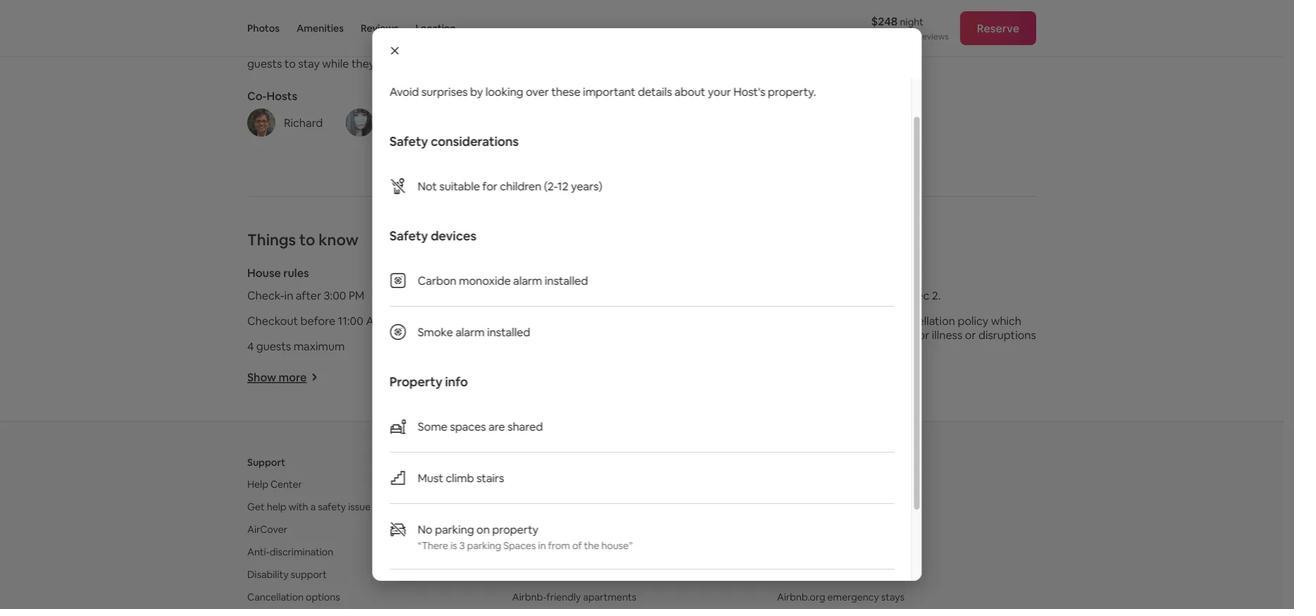 Task type: locate. For each thing, give the bounding box(es) containing it.
community forum link
[[512, 545, 596, 558]]

0 vertical spatial before
[[871, 288, 906, 302]]

hosts up learn more about the host, richard. icon
[[267, 88, 298, 103]]

hosting responsibly
[[512, 568, 602, 581]]

the left if
[[821, 313, 838, 328]]

carbon for carbon monoxide alarm installed
[[418, 273, 456, 288]]

hosting responsibly link
[[512, 568, 602, 581]]

1 vertical spatial by
[[821, 341, 834, 356]]

property up carbon monoxide alarm
[[561, 265, 609, 280]]

"there
[[418, 539, 448, 552]]

parking
[[435, 522, 474, 536], [467, 539, 501, 552]]

0 vertical spatial aircover
[[512, 500, 553, 513]]

installed up carbon monoxide alarm
[[545, 273, 588, 288]]

0 horizontal spatial cancellation
[[807, 288, 869, 302]]

check-
[[247, 288, 285, 302]]

0 horizontal spatial to
[[285, 56, 296, 70]]

a down business
[[404, 39, 410, 53]]

1 vertical spatial aircover
[[247, 523, 288, 536]]

hosts
[[267, 88, 298, 103], [570, 500, 596, 513]]

0 vertical spatial hosting
[[512, 523, 548, 536]]

which
[[992, 313, 1022, 328]]

important
[[583, 84, 635, 99]]

show more button
[[247, 370, 318, 384]]

house"
[[601, 539, 633, 552]]

about left the your
[[675, 84, 705, 99]]

0 horizontal spatial i
[[247, 22, 250, 37]]

i up lovely on the top of page
[[464, 22, 467, 37]]

applies
[[781, 327, 818, 342]]

0 horizontal spatial smoke
[[418, 325, 453, 339]]

things to know
[[247, 229, 359, 249]]

0 vertical spatial about
[[247, 39, 278, 53]]

hosting up spaces
[[512, 523, 548, 536]]

0 horizontal spatial about
[[247, 39, 278, 53]]

parking down on
[[467, 539, 501, 552]]

the left bay
[[401, 56, 418, 70]]

a left small
[[343, 22, 349, 37]]

by right caused
[[821, 341, 834, 356]]

property up spaces
[[492, 522, 538, 536]]

2 vertical spatial the
[[584, 539, 599, 552]]

0 horizontal spatial the
[[401, 56, 418, 70]]

monoxide down the safety & property
[[556, 288, 607, 302]]

0 vertical spatial installed
[[545, 273, 588, 288]]

the right of at left
[[584, 539, 599, 552]]

monoxide up smoke alarm installed
[[459, 273, 511, 288]]

2 horizontal spatial the
[[821, 313, 838, 328]]

1 vertical spatial to
[[299, 229, 315, 249]]

property
[[389, 374, 442, 390]]

1 horizontal spatial carbon
[[514, 288, 553, 302]]

0 horizontal spatial installed
[[487, 325, 530, 339]]

richard
[[284, 115, 323, 130]]

0 horizontal spatial am
[[253, 22, 269, 37]]

smoke up property info
[[418, 325, 453, 339]]

1 vertical spatial before
[[301, 313, 336, 328]]

installed down carbon monoxide alarm installed
[[487, 325, 530, 339]]

the inside i am a mother and a small business owner. i am passionate about gardening and creating a cozy and lovely space for my guests to stay while they visit the bay area.
[[401, 56, 418, 70]]

1 vertical spatial safety
[[389, 228, 428, 244]]

guests
[[247, 56, 282, 70], [256, 339, 291, 353]]

0 horizontal spatial by
[[470, 84, 483, 99]]

1 horizontal spatial monoxide
[[556, 288, 607, 302]]

carbon up smoke alarm
[[514, 288, 553, 302]]

1 vertical spatial cancellation
[[893, 313, 956, 328]]

the inside no parking on property "there is 3 parking spaces in from of the house"
[[584, 539, 599, 552]]

monoxide for carbon monoxide alarm installed
[[459, 273, 511, 288]]

disability support
[[247, 568, 327, 581]]

safety up not
[[389, 133, 428, 150]]

while
[[322, 56, 349, 70]]

about inside i am a mother and a small business owner. i am passionate about gardening and creating a cozy and lovely space for my guests to stay while they visit the bay area.
[[247, 39, 278, 53]]

gift cards
[[777, 568, 822, 581]]

you
[[857, 327, 876, 342]]

cancellation up host's
[[807, 288, 869, 302]]

1 horizontal spatial to
[[299, 229, 315, 249]]

hosting up airbnb-
[[512, 568, 548, 581]]

0 vertical spatial guests
[[247, 56, 282, 70]]

:
[[721, 15, 724, 29]]

1 vertical spatial about
[[675, 84, 705, 99]]

0 vertical spatial cancellation
[[807, 288, 869, 302]]

parking up is at bottom
[[435, 522, 474, 536]]

night
[[901, 15, 924, 28]]

in left from
[[538, 539, 546, 552]]

am left mother
[[253, 22, 269, 37]]

0 vertical spatial the
[[401, 56, 418, 70]]

am up lovely on the top of page
[[469, 22, 486, 37]]

show more
[[247, 370, 307, 384]]

stay
[[298, 56, 320, 70]]

0 vertical spatial hosts
[[267, 88, 298, 103]]

anti-discrimination
[[247, 545, 334, 558]]

hosting resources link
[[512, 523, 594, 536]]

2 hosting from the top
[[512, 568, 548, 581]]

for left illness
[[915, 327, 930, 342]]

1 horizontal spatial hosts
[[570, 500, 596, 513]]

on
[[477, 522, 490, 536]]

a
[[271, 22, 277, 37], [343, 22, 349, 37], [404, 39, 410, 53], [311, 500, 316, 513]]

3:00
[[324, 288, 346, 302]]

must climb stairs
[[418, 471, 504, 485]]

check-in after 3:00 pm
[[247, 288, 365, 302]]

guests inside i am a mother and a small business owner. i am passionate about gardening and creating a cozy and lovely space for my guests to stay while they visit the bay area.
[[247, 56, 282, 70]]

cancellation down dec
[[893, 313, 956, 328]]

1 horizontal spatial by
[[821, 341, 834, 356]]

1 horizontal spatial in
[[538, 539, 546, 552]]

monoxide for carbon monoxide alarm
[[556, 288, 607, 302]]

to
[[285, 56, 296, 70], [299, 229, 315, 249]]

aircover
[[512, 500, 553, 513], [247, 523, 288, 536]]

guests up the co-hosts
[[247, 56, 282, 70]]

1 vertical spatial installed
[[487, 325, 530, 339]]

safety
[[389, 133, 428, 150], [389, 228, 428, 244], [514, 265, 549, 280]]

carbon inside safety & property dialog
[[418, 273, 456, 288]]

1 vertical spatial hosting
[[512, 568, 548, 581]]

illness
[[932, 327, 963, 342]]

friendly
[[547, 591, 581, 603]]

hosts up resources
[[570, 500, 596, 513]]

1 vertical spatial property
[[492, 522, 538, 536]]

1 horizontal spatial aircover
[[512, 500, 553, 513]]

safety for avoid surprises by looking over these important details about your host's property.
[[389, 228, 428, 244]]

pm
[[349, 288, 365, 302]]

1 vertical spatial guests
[[256, 339, 291, 353]]

for inside 'review the host's full cancellation policy which applies even if you cancel for illness or disruptions caused by covid-19.'
[[915, 327, 930, 342]]

discrimination
[[270, 545, 334, 558]]

am
[[253, 22, 269, 37], [469, 22, 486, 37]]

smoke alarm installed
[[418, 325, 530, 339]]

reviews
[[920, 31, 949, 42]]

before up maximum in the bottom of the page
[[301, 313, 336, 328]]

passionate
[[488, 22, 544, 37]]

monoxide inside safety & property dialog
[[459, 273, 511, 288]]

safety left devices
[[389, 228, 428, 244]]

1 vertical spatial in
[[538, 539, 546, 552]]

cancellation options
[[247, 591, 340, 603]]

and down owner.
[[439, 39, 459, 53]]

to left the stay
[[285, 56, 296, 70]]

before up full
[[871, 288, 906, 302]]

caused
[[781, 341, 819, 356]]

host's
[[841, 313, 873, 328]]

center
[[271, 478, 302, 490]]

gift
[[777, 568, 795, 581]]

1 horizontal spatial about
[[675, 84, 705, 99]]

for left my
[[527, 39, 542, 53]]

response
[[648, 15, 698, 29]]

i left mother
[[247, 22, 250, 37]]

these
[[551, 84, 581, 99]]

aircover up hosting resources
[[512, 500, 553, 513]]

to left know
[[299, 229, 315, 249]]

1 horizontal spatial the
[[584, 539, 599, 552]]

0 vertical spatial safety
[[389, 133, 428, 150]]

0 horizontal spatial monoxide
[[459, 273, 511, 288]]

with
[[289, 500, 308, 513]]

learn more about the host, olivia cheng. image
[[346, 108, 374, 137]]

after
[[296, 288, 321, 302]]

0 horizontal spatial carbon
[[418, 273, 456, 288]]

0 vertical spatial to
[[285, 56, 296, 70]]

0 horizontal spatial in
[[285, 288, 293, 302]]

0 horizontal spatial property
[[492, 522, 538, 536]]

spaces
[[450, 419, 486, 434]]

carbon for carbon monoxide alarm
[[514, 288, 553, 302]]

years)
[[571, 179, 602, 193]]

free
[[781, 288, 804, 302]]

for up hosting resources link on the bottom left
[[555, 500, 568, 513]]

0 horizontal spatial aircover
[[247, 523, 288, 536]]

1 vertical spatial the
[[821, 313, 838, 328]]

for right suitable at the top left of the page
[[482, 179, 497, 193]]

to inside i am a mother and a small business owner. i am passionate about gardening and creating a cozy and lovely space for my guests to stay while they visit the bay area.
[[285, 56, 296, 70]]

guests right 4 at the left bottom
[[256, 339, 291, 353]]

1 horizontal spatial am
[[469, 22, 486, 37]]

1 horizontal spatial cancellation
[[893, 313, 956, 328]]

smoke down carbon monoxide alarm installed
[[514, 313, 550, 328]]

hosting for hosting responsibly
[[512, 568, 548, 581]]

1 horizontal spatial before
[[871, 288, 906, 302]]

surprises
[[421, 84, 468, 99]]

smoke inside safety & property dialog
[[418, 325, 453, 339]]

bay
[[421, 56, 439, 70]]

1 hosting from the top
[[512, 523, 548, 536]]

co-hosts
[[247, 88, 298, 103]]

safety left "&"
[[514, 265, 549, 280]]

in left "after"
[[285, 288, 293, 302]]

resources
[[550, 523, 594, 536]]

1 horizontal spatial i
[[464, 22, 467, 37]]

i
[[247, 22, 250, 37], [464, 22, 467, 37]]

2.
[[932, 288, 941, 302]]

get help with a safety issue link
[[247, 500, 371, 513]]

aircover for aircover for hosts
[[512, 500, 553, 513]]

carbon down 'safety devices'
[[418, 273, 456, 288]]

for inside safety & property dialog
[[482, 179, 497, 193]]

info
[[445, 374, 468, 390]]

for inside i am a mother and a small business owner. i am passionate about gardening and creating a cozy and lovely space for my guests to stay while they visit the bay area.
[[527, 39, 542, 53]]

1 horizontal spatial property
[[561, 265, 609, 280]]

by left looking
[[470, 84, 483, 99]]

cancellation
[[807, 288, 869, 302], [893, 313, 956, 328]]

not suitable for children (2-12 years)
[[418, 179, 602, 193]]

property
[[561, 265, 609, 280], [492, 522, 538, 536]]

checkout
[[247, 313, 298, 328]]

cancellation inside 'review the host's full cancellation policy which applies even if you cancel for illness or disruptions caused by covid-19.'
[[893, 313, 956, 328]]

about down photos
[[247, 39, 278, 53]]

small
[[351, 22, 378, 37]]

aircover up anti-
[[247, 523, 288, 536]]

2 vertical spatial safety
[[514, 265, 549, 280]]

1 horizontal spatial smoke
[[514, 313, 550, 328]]

0 vertical spatial by
[[470, 84, 483, 99]]

disruptions
[[979, 327, 1037, 342]]

photos button
[[247, 0, 280, 56]]



Task type: describe. For each thing, give the bounding box(es) containing it.
by inside safety & property dialog
[[470, 84, 483, 99]]

safety & property dialog
[[373, 28, 922, 609]]

reviews button
[[361, 0, 399, 56]]

even
[[820, 327, 845, 342]]

new
[[777, 500, 798, 513]]

by inside 'review the host's full cancellation policy which applies even if you cancel for illness or disruptions caused by covid-19.'
[[821, 341, 834, 356]]

rate
[[701, 15, 721, 29]]

2 am from the left
[[469, 22, 486, 37]]

1 i from the left
[[247, 22, 250, 37]]

0 vertical spatial property
[[561, 265, 609, 280]]

0 horizontal spatial before
[[301, 313, 336, 328]]

rules
[[284, 265, 309, 280]]

airbnb-friendly apartments link
[[512, 591, 637, 603]]

am
[[366, 313, 383, 328]]

property info
[[389, 374, 468, 390]]

0 vertical spatial in
[[285, 288, 293, 302]]

and up 'gardening'
[[321, 22, 340, 37]]

house
[[247, 265, 281, 280]]

3
[[459, 539, 465, 552]]

show
[[247, 370, 276, 384]]

gift cards link
[[777, 568, 822, 581]]

help center
[[247, 478, 302, 490]]

covid-
[[836, 341, 876, 356]]

is
[[450, 539, 457, 552]]

property inside no parking on property "there is 3 parking spaces in from of the house"
[[492, 522, 538, 536]]

visit
[[377, 56, 398, 70]]

some
[[418, 419, 447, 434]]

reserve
[[978, 21, 1020, 35]]

100%
[[727, 15, 753, 29]]

and up while
[[336, 39, 356, 53]]

checkout before 11:00 am
[[247, 313, 383, 328]]

learn more about the host, richard. image
[[247, 108, 276, 137]]

apartments
[[583, 591, 637, 603]]

about inside safety & property dialog
[[675, 84, 705, 99]]

safety for things to know
[[514, 265, 549, 280]]

they
[[352, 56, 375, 70]]

learn more about the host, richard. image
[[247, 108, 276, 137]]

new features
[[777, 500, 838, 513]]

owner.
[[427, 22, 462, 37]]

community forum
[[512, 545, 596, 558]]

devices
[[431, 228, 476, 244]]

100
[[904, 31, 918, 42]]

contact
[[665, 87, 708, 101]]

0 horizontal spatial hosts
[[267, 88, 298, 103]]

1 vertical spatial parking
[[467, 539, 501, 552]]

gardening
[[281, 39, 334, 53]]

learn more about the host, olivia cheng. image
[[346, 108, 374, 137]]

hosting for hosting resources
[[512, 523, 548, 536]]

safety considerations
[[389, 133, 519, 150]]

&
[[551, 265, 559, 280]]

in inside no parking on property "there is 3 parking spaces in from of the house"
[[538, 539, 546, 552]]

1 am from the left
[[253, 22, 269, 37]]

help center link
[[247, 478, 302, 490]]

property.
[[768, 84, 816, 99]]

airbnb.org
[[777, 591, 826, 603]]

details
[[638, 84, 672, 99]]

response rate : 100%
[[648, 15, 753, 29]]

anti-
[[247, 545, 270, 558]]

reserve button
[[961, 11, 1037, 45]]

i am a mother and a small business owner. i am passionate about gardening and creating a cozy and lovely space for my guests to stay while they visit the bay area.
[[247, 22, 560, 70]]

help
[[267, 500, 287, 513]]

options
[[306, 591, 340, 603]]

my
[[544, 39, 560, 53]]

maximum
[[294, 339, 345, 353]]

some spaces are shared
[[418, 419, 543, 434]]

host's
[[734, 84, 766, 99]]

are
[[488, 419, 505, 434]]

location button
[[416, 0, 456, 56]]

cancel
[[879, 327, 912, 342]]

disability
[[247, 568, 289, 581]]

airbnb-
[[512, 591, 547, 603]]

suitable
[[439, 179, 480, 193]]

smoke for smoke alarm installed
[[418, 325, 453, 339]]

new features link
[[777, 500, 838, 513]]

aircover for aircover link
[[247, 523, 288, 536]]

airbnb.org emergency stays link
[[777, 591, 905, 603]]

amenities
[[297, 22, 344, 35]]

photos
[[247, 22, 280, 35]]

contact host link
[[648, 77, 753, 111]]

smoke alarm
[[514, 313, 581, 328]]

safety
[[318, 500, 346, 513]]

1 horizontal spatial installed
[[545, 273, 588, 288]]

get
[[247, 500, 265, 513]]

reviews
[[361, 22, 399, 35]]

shared
[[508, 419, 543, 434]]

0 vertical spatial parking
[[435, 522, 474, 536]]

hosting resources
[[512, 523, 594, 536]]

1 vertical spatial hosts
[[570, 500, 596, 513]]

your
[[708, 84, 731, 99]]

no parking on property "there is 3 parking spaces in from of the house"
[[418, 522, 633, 552]]

free cancellation before dec 2.
[[781, 288, 941, 302]]

airbnb.org emergency stays
[[777, 591, 905, 603]]

things
[[247, 229, 296, 249]]

smoke for smoke alarm
[[514, 313, 550, 328]]

a left mother
[[271, 22, 277, 37]]

aircover link
[[247, 523, 288, 536]]

a right with
[[311, 500, 316, 513]]

$248 night 100 reviews
[[872, 14, 949, 42]]

full
[[875, 313, 891, 328]]

if
[[848, 327, 855, 342]]

2 i from the left
[[464, 22, 467, 37]]

not
[[418, 179, 437, 193]]

safety & property
[[514, 265, 609, 280]]

cozy
[[412, 39, 436, 53]]

4
[[247, 339, 254, 353]]

house rules
[[247, 265, 309, 280]]

climb
[[446, 471, 474, 485]]

the inside 'review the host's full cancellation policy which applies even if you cancel for illness or disruptions caused by covid-19.'
[[821, 313, 838, 328]]

area.
[[442, 56, 469, 70]]

review the host's full cancellation policy which applies even if you cancel for illness or disruptions caused by covid-19.
[[781, 313, 1037, 356]]

review
[[781, 313, 818, 328]]

4 guests maximum
[[247, 339, 345, 353]]



Task type: vqa. For each thing, say whether or not it's contained in the screenshot.
1st 'environment' from the bottom
no



